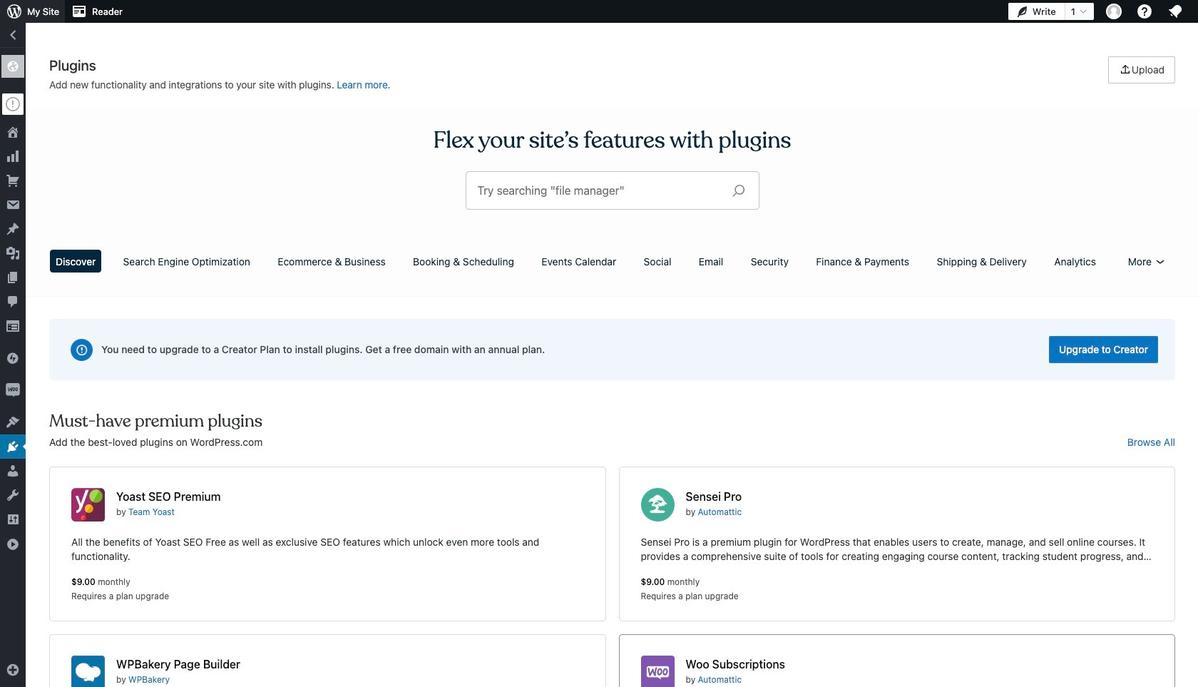 Task type: locate. For each thing, give the bounding box(es) containing it.
plugin icon image
[[71, 488, 105, 522], [641, 488, 675, 522], [71, 656, 105, 687], [641, 656, 675, 687]]

None search field
[[466, 172, 759, 209]]

2 img image from the top
[[6, 383, 20, 398]]

main content
[[44, 56, 1181, 687]]

my profile image
[[1107, 4, 1123, 19]]

0 vertical spatial img image
[[6, 351, 20, 365]]

img image
[[6, 351, 20, 365], [6, 383, 20, 398]]

1 img image from the top
[[6, 351, 20, 365]]

1 vertical spatial img image
[[6, 383, 20, 398]]



Task type: describe. For each thing, give the bounding box(es) containing it.
manage your notifications image
[[1168, 3, 1185, 20]]

open search image
[[721, 181, 757, 201]]

help image
[[1137, 3, 1154, 20]]

Search search field
[[478, 172, 721, 209]]



Task type: vqa. For each thing, say whether or not it's contained in the screenshot.
"Open Search" image at the top right of page
yes



